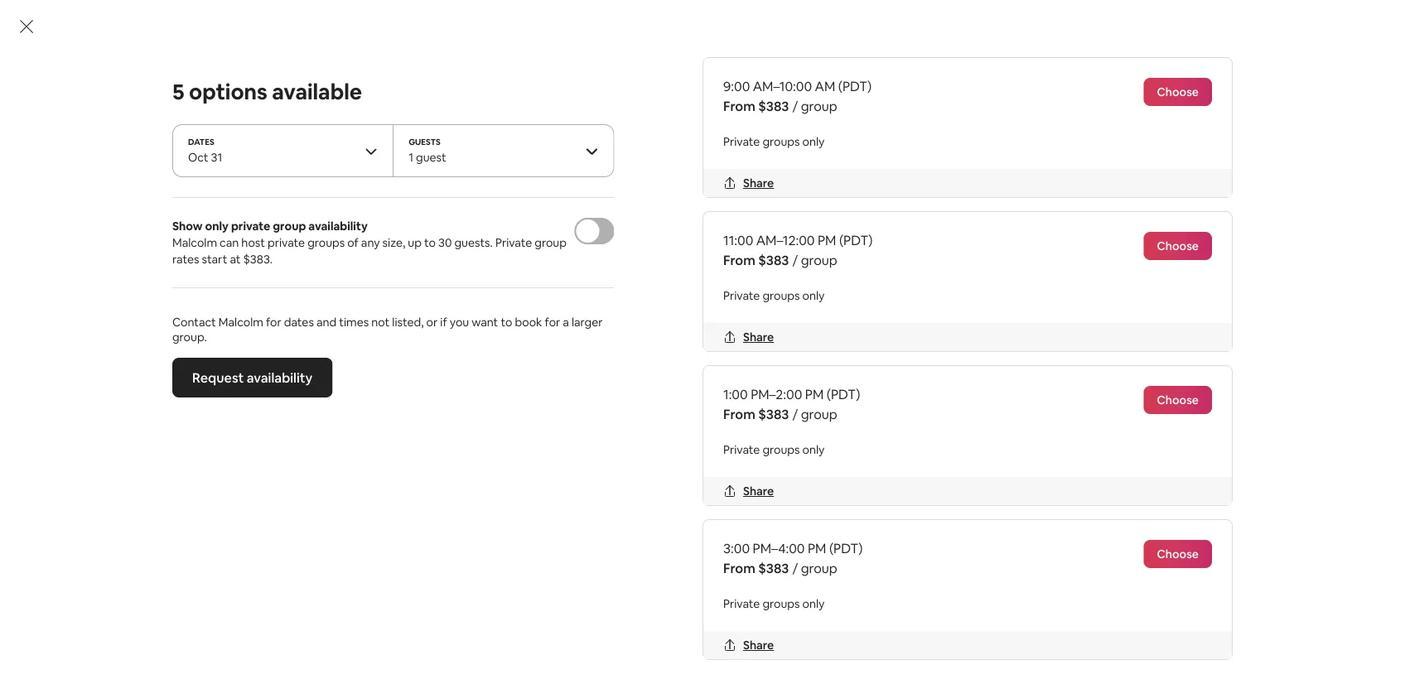 Task type: describe. For each thing, give the bounding box(es) containing it.
11:00 am–12:00 pm (pdt) from $383 / group
[[723, 232, 873, 268]]

private groups only for am–12:00
[[723, 288, 825, 303]]

tue, for tue, oct 31 9:00 am–10:00 am (pdt)
[[448, 227, 474, 244]]

share button for 1:00 pm–2:00 pm (pdt) from $383 / group
[[717, 477, 781, 505]]

of inside show only private group availability malcolm can host private groups of any size, up to 30 guests. private group rates start at $383.
[[347, 235, 359, 250]]

2 vertical spatial the
[[977, 649, 998, 666]]

3:00 pm–4:00 pm (pdt) from $383 / group
[[723, 540, 863, 577]]

$383.
[[243, 252, 273, 267]]

guests
[[409, 136, 440, 147]]

options
[[189, 78, 267, 106]]

oct for tue, oct 31 9:00 am–10:00 am (pdt)
[[477, 227, 500, 244]]

than
[[847, 649, 875, 666]]

/ inside the '1:00 pm–2:00 pm (pdt) from $383 / group'
[[792, 406, 798, 423]]

to inside cancel up to 7 days before the experience start time for a full refund, or within 24 hours of booking as long as the booking is made more than 48 hours before the start time.
[[773, 609, 786, 626]]

a inside cancel up to 7 days before the experience start time for a full refund, or within 24 hours of booking as long as the booking is made more than 48 hours before the start time.
[[1052, 609, 1059, 626]]

book
[[515, 315, 542, 330]]

start inside show only private group availability malcolm can host private groups of any size, up to 30 guests. private group rates start at $383.
[[202, 252, 227, 267]]

am–12:00 inside tue, oct 31 11:00 am–12:00 pm (pdt) private groups only
[[665, 248, 716, 263]]

oct inside choose from available dates 5 available for oct 31
[[325, 170, 348, 187]]

/ inside 9:00 am–10:00 am (pdt) from $383 / group
[[792, 97, 798, 114]]

private inside tue, oct 31 1:00 pm–2:00 pm (pdt) private groups only
[[824, 266, 861, 281]]

is
[[762, 649, 771, 666]]

1:00 pm–2:00 pm (pdt) from $383 / group
[[723, 386, 860, 423]]

only inside tue, oct 31 11:00 am–12:00 pm (pdt) private groups only
[[715, 266, 737, 281]]

tue, oct 31 11:00 am–12:00 pm (pdt) private groups only
[[636, 227, 767, 281]]

/ inside 3:00 pm–4:00 pm (pdt) from $383 / group
[[792, 560, 798, 577]]

group inside the '1:00 pm–2:00 pm (pdt) from $383 / group'
[[801, 406, 837, 423]]

(pdt) inside tue, oct 31 9:00 am–10:00 am (pdt)
[[548, 248, 577, 263]]

group.
[[172, 330, 207, 345]]

1:00 inside the '1:00 pm–2:00 pm (pdt) from $383 / group'
[[723, 386, 748, 403]]

1:00 inside tue, oct 31 1:00 pm–2:00 pm (pdt) private groups only
[[824, 248, 845, 263]]

tue, oct 31 7:00 am–8:00 am (pdt)
[[259, 227, 384, 263]]

request availability
[[192, 369, 313, 386]]

11:00 inside tue, oct 31 11:00 am–12:00 pm (pdt) private groups only
[[636, 248, 662, 263]]

1 vertical spatial private
[[268, 235, 305, 250]]

9:00 inside 9:00 am–10:00 am (pdt) from $383 / group
[[723, 77, 750, 94]]

times
[[339, 315, 369, 330]]

rates
[[172, 252, 199, 267]]

(pdt) inside tue, oct 31 7:00 am–8:00 am (pdt)
[[355, 248, 384, 263]]

31 for tue, oct 31 11:00 am–12:00 pm (pdt) private groups only
[[692, 227, 705, 244]]

dates for available
[[433, 141, 481, 165]]

listed,
[[392, 315, 424, 330]]

24
[[833, 629, 848, 646]]

am inside 9:00 am–10:00 am (pdt) from $383 / group
[[815, 77, 835, 94]]

30
[[438, 235, 452, 250]]

31 for tue, oct 31 1:00 pm–2:00 pm (pdt) private groups only
[[880, 227, 893, 244]]

2 horizontal spatial start
[[1000, 649, 1030, 666]]

$383 inside 9:00 am–10:00 am (pdt) from $383 / group
[[758, 97, 789, 114]]

share for 9:00 am–10:00 am (pdt) from $383 / group
[[743, 176, 774, 191]]

5 inside choose from available dates 5 available for oct 31
[[239, 170, 246, 187]]

0 vertical spatial 5
[[172, 78, 184, 106]]

up inside show only private group availability malcolm can host private groups of any size, up to 30 guests. private group rates start at $383.
[[408, 235, 422, 250]]

dates oct 31
[[188, 136, 222, 165]]

from
[[308, 141, 350, 165]]

availability inside show only private group availability malcolm can host private groups of any size, up to 30 guests. private group rates start at $383.
[[308, 219, 368, 234]]

long
[[972, 629, 999, 646]]

private groups only for am–10:00
[[723, 134, 825, 149]]

1
[[409, 150, 413, 165]]

choose
[[239, 141, 304, 165]]

private inside show only private group availability malcolm can host private groups of any size, up to 30 guests. private group rates start at $383.
[[495, 235, 532, 250]]

share for 11:00 am–12:00 pm (pdt) from $383 / group
[[743, 330, 774, 345]]

dates for for
[[284, 315, 314, 330]]

malcolm inside show only private group availability malcolm can host private groups of any size, up to 30 guests. private group rates start at $383.
[[172, 235, 217, 250]]

days
[[799, 609, 827, 626]]

tue, for tue, oct 31 11:00 am–12:00 pm (pdt) private groups only
[[636, 227, 662, 244]]

and
[[316, 315, 337, 330]]

0 vertical spatial hours
[[851, 629, 885, 646]]

group inside 3:00 pm–4:00 pm (pdt) from $383 / group
[[801, 560, 837, 577]]

any
[[361, 235, 380, 250]]

from inside 9:00 am–10:00 am (pdt) from $383 / group
[[723, 97, 755, 114]]

for inside choose from available dates 5 available for oct 31
[[304, 170, 322, 187]]

tue, for tue, oct 31 7:00 am–8:00 am (pdt)
[[259, 227, 286, 244]]

oct for tue, oct 31 7:00 am–8:00 am (pdt)
[[288, 227, 312, 244]]

contact
[[172, 315, 216, 330]]

can
[[220, 235, 239, 250]]

am for tue, oct 31 9:00 am–10:00 am (pdt)
[[528, 248, 546, 263]]

9:00 am–10:00 am (pdt) from $383 / group
[[723, 77, 872, 114]]

0 vertical spatial booking
[[903, 629, 953, 646]]

tue, oct 31 9:00 am–10:00 am (pdt)
[[448, 227, 577, 263]]

for right book
[[545, 315, 560, 330]]

1 as from the left
[[956, 629, 970, 646]]

of inside cancel up to 7 days before the experience start time for a full refund, or within 24 hours of booking as long as the booking is made more than 48 hours before the start time.
[[888, 629, 901, 646]]

from inside 3:00 pm–4:00 pm (pdt) from $383 / group
[[723, 560, 755, 577]]

2 horizontal spatial the
[[1018, 629, 1039, 646]]

1 from $383 / group from the left
[[259, 309, 373, 326]]

private groups only for pm–4:00
[[723, 597, 825, 611]]

1 horizontal spatial hours
[[896, 649, 930, 666]]

from inside 11:00 am–12:00 pm (pdt) from $383 / group
[[723, 251, 755, 268]]

within
[[793, 629, 830, 646]]

0 horizontal spatial the
[[874, 609, 895, 626]]

show only private group availability malcolm can host private groups of any size, up to 30 guests. private group rates start at $383.
[[172, 219, 567, 267]]

(pdt) inside tue, oct 31 11:00 am–12:00 pm (pdt) private groups only
[[737, 248, 767, 263]]

at
[[230, 252, 241, 267]]

11:00 inside 11:00 am–12:00 pm (pdt) from $383 / group
[[723, 232, 753, 249]]

experience
[[898, 609, 966, 626]]

or inside contact malcolm for dates and times not listed, or if you want to book for a larger group.
[[426, 315, 438, 330]]



Task type: vqa. For each thing, say whether or not it's contained in the screenshot.
'Austin' button
no



Task type: locate. For each thing, give the bounding box(es) containing it.
2 tue, from the left
[[448, 227, 474, 244]]

oct for tue, oct 31 1:00 pm–2:00 pm (pdt) private groups only
[[853, 227, 877, 244]]

private inside tue, oct 31 11:00 am–12:00 pm (pdt) private groups only
[[636, 266, 673, 281]]

larger
[[572, 315, 603, 330]]

request availability link
[[172, 358, 332, 398]]

groups inside tue, oct 31 11:00 am–12:00 pm (pdt) private groups only
[[675, 266, 712, 281]]

2 from $383 / group from the left
[[448, 309, 562, 326]]

oct inside tue, oct 31 1:00 pm–2:00 pm (pdt) private groups only
[[853, 227, 877, 244]]

2 share button from the top
[[717, 323, 781, 351]]

0 vertical spatial am–10:00
[[753, 77, 812, 94]]

1 horizontal spatial 5
[[239, 170, 246, 187]]

1 horizontal spatial 11:00
[[723, 232, 753, 249]]

a left larger
[[563, 315, 569, 330]]

start up long
[[969, 609, 998, 626]]

0 vertical spatial start
[[202, 252, 227, 267]]

as left long
[[956, 629, 970, 646]]

1 horizontal spatial pm–2:00
[[848, 248, 893, 263]]

1 vertical spatial a
[[1052, 609, 1059, 626]]

share up pm–4:00
[[743, 484, 774, 499]]

0 vertical spatial up
[[408, 235, 422, 250]]

only inside tue, oct 31 1:00 pm–2:00 pm (pdt) private groups only
[[903, 266, 925, 281]]

available
[[272, 78, 362, 106], [354, 141, 429, 165], [249, 170, 301, 187]]

a
[[563, 315, 569, 330], [1052, 609, 1059, 626]]

0 vertical spatial available
[[272, 78, 362, 106]]

contact malcolm for dates and times not listed, or if you want to book for a larger group.
[[172, 315, 603, 345]]

time.
[[709, 669, 740, 684]]

pm inside the '1:00 pm–2:00 pm (pdt) from $383 / group'
[[805, 386, 824, 403]]

malcolm right contact
[[219, 315, 263, 330]]

4 private groups only from the top
[[723, 597, 825, 611]]

4 from $383 / group from the left
[[1012, 309, 1126, 326]]

0 horizontal spatial start
[[202, 252, 227, 267]]

for right time
[[1031, 609, 1049, 626]]

0 vertical spatial 9:00
[[723, 77, 750, 94]]

available for options
[[272, 78, 362, 106]]

(pdt) inside 9:00 am–10:00 am (pdt) from $383 / group
[[838, 77, 872, 94]]

availability right request
[[247, 369, 313, 386]]

3 private groups only from the top
[[723, 442, 825, 457]]

/
[[792, 97, 798, 114], [792, 251, 798, 268], [328, 309, 334, 326], [517, 309, 522, 326], [705, 309, 710, 326], [893, 309, 899, 326], [1081, 309, 1087, 326], [792, 406, 798, 423], [792, 560, 798, 577]]

start left the at
[[202, 252, 227, 267]]

am–10:00 inside tue, oct 31 9:00 am–10:00 am (pdt)
[[473, 248, 525, 263]]

or
[[426, 315, 438, 330], [777, 629, 790, 646]]

0 vertical spatial of
[[347, 235, 359, 250]]

(pdt)
[[838, 77, 872, 94], [839, 232, 873, 249], [355, 248, 384, 263], [548, 248, 577, 263], [737, 248, 767, 263], [914, 248, 944, 263], [827, 386, 860, 403], [829, 540, 863, 557]]

5 left options
[[172, 78, 184, 106]]

1 horizontal spatial the
[[977, 649, 998, 666]]

pm inside tue, oct 31 11:00 am–12:00 pm (pdt) private groups only
[[718, 248, 735, 263]]

booking
[[903, 629, 953, 646], [709, 649, 759, 666]]

(pdt) inside tue, oct 31 1:00 pm–2:00 pm (pdt) private groups only
[[914, 248, 944, 263]]

9:00 inside tue, oct 31 9:00 am–10:00 am (pdt)
[[448, 248, 471, 263]]

2 horizontal spatial to
[[773, 609, 786, 626]]

pm for 3:00 pm–4:00 pm (pdt) from $383 / group
[[808, 540, 826, 557]]

am inside tue, oct 31 7:00 am–8:00 am (pdt)
[[334, 248, 352, 263]]

31 inside tue, oct 31 9:00 am–10:00 am (pdt)
[[503, 227, 516, 244]]

availability up any
[[308, 219, 368, 234]]

group
[[801, 97, 837, 114], [273, 219, 306, 234], [535, 235, 567, 250], [801, 251, 837, 268], [337, 309, 373, 326], [525, 309, 562, 326], [713, 309, 750, 326], [902, 309, 938, 326], [1090, 309, 1126, 326], [801, 406, 837, 423], [801, 560, 837, 577]]

to
[[424, 235, 436, 250], [501, 315, 512, 330], [773, 609, 786, 626]]

0 horizontal spatial before
[[830, 609, 871, 626]]

up
[[408, 235, 422, 250], [754, 609, 770, 626]]

the up 48
[[874, 609, 895, 626]]

1 vertical spatial pm–2:00
[[751, 386, 802, 403]]

am inside tue, oct 31 9:00 am–10:00 am (pdt)
[[528, 248, 546, 263]]

1 vertical spatial to
[[501, 315, 512, 330]]

1 tue, from the left
[[259, 227, 286, 244]]

2 vertical spatial start
[[1000, 649, 1030, 666]]

cancellation
[[709, 578, 787, 595]]

booking down experience
[[903, 629, 953, 646]]

1 horizontal spatial 9:00
[[723, 77, 750, 94]]

before up 24
[[830, 609, 871, 626]]

only
[[802, 134, 825, 149], [205, 219, 229, 234], [715, 266, 737, 281], [903, 266, 925, 281], [802, 288, 825, 303], [802, 442, 825, 457], [802, 597, 825, 611]]

oct inside tue, oct 31 11:00 am–12:00 pm (pdt) private groups only
[[665, 227, 689, 244]]

share for 3:00 pm–4:00 pm (pdt) from $383 / group
[[743, 638, 774, 653]]

pm–4:00
[[753, 540, 805, 557]]

groups inside show only private group availability malcolm can host private groups of any size, up to 30 guests. private group rates start at $383.
[[307, 235, 345, 250]]

31 for tue, oct 31 7:00 am–8:00 am (pdt)
[[315, 227, 328, 244]]

(pdt) inside 3:00 pm–4:00 pm (pdt) from $383 / group
[[829, 540, 863, 557]]

2 vertical spatial to
[[773, 609, 786, 626]]

up right size,
[[408, 235, 422, 250]]

am–12:00 inside 11:00 am–12:00 pm (pdt) from $383 / group
[[756, 232, 815, 249]]

private groups only up the / group
[[723, 288, 825, 303]]

0 horizontal spatial up
[[408, 235, 422, 250]]

booking up time.
[[709, 649, 759, 666]]

1 horizontal spatial start
[[969, 609, 998, 626]]

1 vertical spatial or
[[777, 629, 790, 646]]

1 horizontal spatial up
[[754, 609, 770, 626]]

1 vertical spatial booking
[[709, 649, 759, 666]]

to right want
[[501, 315, 512, 330]]

show
[[172, 219, 203, 234]]

1 horizontal spatial of
[[888, 629, 901, 646]]

private
[[723, 134, 760, 149], [495, 235, 532, 250], [636, 266, 673, 281], [824, 266, 861, 281], [723, 288, 760, 303], [723, 442, 760, 457], [723, 597, 760, 611]]

9:00
[[723, 77, 750, 94], [448, 248, 471, 263]]

choose from available dates 5 available for oct 31
[[239, 141, 481, 187]]

3 share button from the top
[[717, 477, 781, 505]]

cancel
[[709, 609, 751, 626]]

31
[[211, 150, 222, 165], [351, 170, 364, 187], [315, 227, 328, 244], [503, 227, 516, 244], [692, 227, 705, 244], [880, 227, 893, 244]]

from inside the '1:00 pm–2:00 pm (pdt) from $383 / group'
[[723, 406, 755, 423]]

0 horizontal spatial booking
[[709, 649, 759, 666]]

0 horizontal spatial pm–2:00
[[751, 386, 802, 403]]

1 vertical spatial availability
[[247, 369, 313, 386]]

to left 30 at the top
[[424, 235, 436, 250]]

private groups only down cancellation policy
[[723, 597, 825, 611]]

2 private groups only from the top
[[723, 288, 825, 303]]

tue, for tue, oct 31 1:00 pm–2:00 pm (pdt) private groups only
[[824, 227, 850, 244]]

private
[[231, 219, 270, 234], [268, 235, 305, 250]]

0 horizontal spatial a
[[563, 315, 569, 330]]

start
[[202, 252, 227, 267], [969, 609, 998, 626], [1000, 649, 1030, 666]]

5 down choose on the top of the page
[[239, 170, 246, 187]]

0 vertical spatial private
[[231, 219, 270, 234]]

1 horizontal spatial to
[[501, 315, 512, 330]]

dates inside contact malcolm for dates and times not listed, or if you want to book for a larger group.
[[284, 315, 314, 330]]

oct for dates oct 31
[[188, 150, 208, 165]]

dates left "and"
[[284, 315, 314, 330]]

up up refund,
[[754, 609, 770, 626]]

request
[[192, 369, 244, 386]]

made
[[774, 649, 809, 666]]

1 horizontal spatial dates
[[433, 141, 481, 165]]

1 horizontal spatial malcolm
[[219, 315, 263, 330]]

0 horizontal spatial dates
[[284, 315, 314, 330]]

0 vertical spatial malcolm
[[172, 235, 217, 250]]

1 horizontal spatial am–10:00
[[753, 77, 812, 94]]

host
[[241, 235, 265, 250]]

am–10:00 inside 9:00 am–10:00 am (pdt) from $383 / group
[[753, 77, 812, 94]]

oct for tue, oct 31 11:00 am–12:00 pm (pdt) private groups only
[[665, 227, 689, 244]]

0 horizontal spatial malcolm
[[172, 235, 217, 250]]

31 for dates oct 31
[[211, 150, 222, 165]]

more
[[812, 649, 844, 666]]

1 share from the top
[[743, 176, 774, 191]]

0 horizontal spatial am
[[334, 248, 352, 263]]

0 vertical spatial pm–2:00
[[848, 248, 893, 263]]

hours up than
[[851, 629, 885, 646]]

share up 11:00 am–12:00 pm (pdt) from $383 / group
[[743, 176, 774, 191]]

pm for 1:00 pm–2:00 pm (pdt) from $383 / group
[[805, 386, 824, 403]]

0 vertical spatial to
[[424, 235, 436, 250]]

share left the made
[[743, 638, 774, 653]]

the
[[874, 609, 895, 626], [1018, 629, 1039, 646], [977, 649, 998, 666]]

oct
[[188, 150, 208, 165], [325, 170, 348, 187], [288, 227, 312, 244], [477, 227, 500, 244], [665, 227, 689, 244], [853, 227, 877, 244]]

pm–2:00
[[848, 248, 893, 263], [751, 386, 802, 403]]

/ group
[[705, 309, 750, 326]]

am for tue, oct 31 7:00 am–8:00 am (pdt)
[[334, 248, 352, 263]]

pm for 11:00 am–12:00 pm (pdt) from $383 / group
[[818, 232, 836, 249]]

private up $383.
[[268, 235, 305, 250]]

0 vertical spatial the
[[874, 609, 895, 626]]

1 vertical spatial hours
[[896, 649, 930, 666]]

share
[[743, 176, 774, 191], [743, 330, 774, 345], [743, 484, 774, 499], [743, 638, 774, 653]]

cancellation policy
[[709, 578, 828, 595]]

dates inside choose from available dates 5 available for oct 31
[[433, 141, 481, 165]]

private groups only
[[723, 134, 825, 149], [723, 288, 825, 303], [723, 442, 825, 457], [723, 597, 825, 611]]

31 inside tue, oct 31 7:00 am–8:00 am (pdt)
[[315, 227, 328, 244]]

3 tue, from the left
[[636, 227, 662, 244]]

1 vertical spatial dates
[[284, 315, 314, 330]]

(pdt) inside 11:00 am–12:00 pm (pdt) from $383 / group
[[839, 232, 873, 249]]

1 share button from the top
[[717, 169, 781, 197]]

private groups only for pm–2:00
[[723, 442, 825, 457]]

policy
[[790, 578, 828, 595]]

$383 inside 3:00 pm–4:00 pm (pdt) from $383 / group
[[758, 560, 789, 577]]

1 vertical spatial 1:00
[[723, 386, 748, 403]]

guest
[[416, 150, 446, 165]]

1 horizontal spatial or
[[777, 629, 790, 646]]

as
[[956, 629, 970, 646], [1002, 629, 1015, 646]]

31 inside tue, oct 31 1:00 pm–2:00 pm (pdt) private groups only
[[880, 227, 893, 244]]

hours right 48
[[896, 649, 930, 666]]

1 horizontal spatial before
[[933, 649, 974, 666]]

1 vertical spatial available
[[354, 141, 429, 165]]

0 vertical spatial 1:00
[[824, 248, 845, 263]]

0 horizontal spatial 5
[[172, 78, 184, 106]]

0 horizontal spatial or
[[426, 315, 438, 330]]

pm–2:00 inside tue, oct 31 1:00 pm–2:00 pm (pdt) private groups only
[[848, 248, 893, 263]]

pm inside 11:00 am–12:00 pm (pdt) from $383 / group
[[818, 232, 836, 249]]

pm
[[818, 232, 836, 249], [718, 248, 735, 263], [896, 248, 912, 263], [805, 386, 824, 403], [808, 540, 826, 557]]

tue, inside tue, oct 31 9:00 am–10:00 am (pdt)
[[448, 227, 474, 244]]

0 horizontal spatial of
[[347, 235, 359, 250]]

11:00
[[723, 232, 753, 249], [636, 248, 662, 263]]

0 horizontal spatial am–12:00
[[665, 248, 716, 263]]

guests 1 guest
[[409, 136, 446, 165]]

0 vertical spatial or
[[426, 315, 438, 330]]

share button for 9:00 am–10:00 am (pdt) from $383 / group
[[717, 169, 781, 197]]

0 horizontal spatial am–10:00
[[473, 248, 525, 263]]

5
[[172, 78, 184, 106], [239, 170, 246, 187]]

31 inside choose from available dates 5 available for oct 31
[[351, 170, 364, 187]]

for down from
[[304, 170, 322, 187]]

start down time
[[1000, 649, 1030, 666]]

group inside 11:00 am–12:00 pm (pdt) from $383 / group
[[801, 251, 837, 268]]

0 horizontal spatial to
[[424, 235, 436, 250]]

pm–2:00 inside the '1:00 pm–2:00 pm (pdt) from $383 / group'
[[751, 386, 802, 403]]

31 inside dates oct 31
[[211, 150, 222, 165]]

31 inside tue, oct 31 11:00 am–12:00 pm (pdt) private groups only
[[692, 227, 705, 244]]

you
[[450, 315, 469, 330]]

2 horizontal spatial am
[[815, 77, 835, 94]]

or inside cancel up to 7 days before the experience start time for a full refund, or within 24 hours of booking as long as the booking is made more than 48 hours before the start time.
[[777, 629, 790, 646]]

availability
[[308, 219, 368, 234], [247, 369, 313, 386]]

0 horizontal spatial as
[[956, 629, 970, 646]]

2 as from the left
[[1002, 629, 1015, 646]]

(pdt) inside the '1:00 pm–2:00 pm (pdt) from $383 / group'
[[827, 386, 860, 403]]

1 horizontal spatial as
[[1002, 629, 1015, 646]]

4 share from the top
[[743, 638, 774, 653]]

of
[[347, 235, 359, 250], [888, 629, 901, 646]]

tue,
[[259, 227, 286, 244], [448, 227, 474, 244], [636, 227, 662, 244], [824, 227, 850, 244]]

for
[[304, 170, 322, 187], [266, 315, 281, 330], [545, 315, 560, 330], [1031, 609, 1049, 626]]

1 vertical spatial of
[[888, 629, 901, 646]]

before
[[830, 609, 871, 626], [933, 649, 974, 666]]

3:00
[[723, 540, 750, 557]]

$383 inside the '1:00 pm–2:00 pm (pdt) from $383 / group'
[[758, 406, 789, 423]]

to inside show only private group availability malcolm can host private groups of any size, up to 30 guests. private group rates start at $383.
[[424, 235, 436, 250]]

tue, inside tue, oct 31 11:00 am–12:00 pm (pdt) private groups only
[[636, 227, 662, 244]]

want
[[472, 315, 498, 330]]

2 share from the top
[[743, 330, 774, 345]]

share button
[[717, 169, 781, 197], [717, 323, 781, 351], [717, 477, 781, 505], [717, 631, 781, 659]]

oct inside tue, oct 31 7:00 am–8:00 am (pdt)
[[288, 227, 312, 244]]

as down time
[[1002, 629, 1015, 646]]

share button for 3:00 pm–4:00 pm (pdt) from $383 / group
[[717, 631, 781, 659]]

tue, inside tue, oct 31 7:00 am–8:00 am (pdt)
[[259, 227, 286, 244]]

the down long
[[977, 649, 998, 666]]

the down time
[[1018, 629, 1039, 646]]

0 vertical spatial a
[[563, 315, 569, 330]]

2 vertical spatial available
[[249, 170, 301, 187]]

7
[[789, 609, 796, 626]]

hours
[[851, 629, 885, 646], [896, 649, 930, 666]]

$383 inside 11:00 am–12:00 pm (pdt) from $383 / group
[[758, 251, 789, 268]]

if
[[440, 315, 447, 330]]

malcolm down show in the top left of the page
[[172, 235, 217, 250]]

1 horizontal spatial a
[[1052, 609, 1059, 626]]

for inside cancel up to 7 days before the experience start time for a full refund, or within 24 hours of booking as long as the booking is made more than 48 hours before the start time.
[[1031, 609, 1049, 626]]

share for 1:00 pm–2:00 pm (pdt) from $383 / group
[[743, 484, 774, 499]]

0 vertical spatial availability
[[308, 219, 368, 234]]

am–12:00
[[756, 232, 815, 249], [665, 248, 716, 263]]

share button for 11:00 am–12:00 pm (pdt) from $383 / group
[[717, 323, 781, 351]]

tue, inside tue, oct 31 1:00 pm–2:00 pm (pdt) private groups only
[[824, 227, 850, 244]]

1 horizontal spatial 1:00
[[824, 248, 845, 263]]

time
[[1001, 609, 1029, 626]]

1 horizontal spatial am
[[528, 248, 546, 263]]

0 horizontal spatial 1:00
[[723, 386, 748, 403]]

1 vertical spatial start
[[969, 609, 998, 626]]

3 from $383 / group from the left
[[824, 309, 938, 326]]

1 horizontal spatial am–12:00
[[756, 232, 815, 249]]

to inside contact malcolm for dates and times not listed, or if you want to book for a larger group.
[[501, 315, 512, 330]]

guests.
[[454, 235, 493, 250]]

of left any
[[347, 235, 359, 250]]

before down long
[[933, 649, 974, 666]]

group inside 9:00 am–10:00 am (pdt) from $383 / group
[[801, 97, 837, 114]]

groups inside tue, oct 31 1:00 pm–2:00 pm (pdt) private groups only
[[863, 266, 901, 281]]

or left if on the top of page
[[426, 315, 438, 330]]

1 horizontal spatial booking
[[903, 629, 953, 646]]

4 share button from the top
[[717, 631, 781, 659]]

from $383 / group
[[259, 309, 373, 326], [448, 309, 562, 326], [824, 309, 938, 326], [1012, 309, 1126, 326]]

0 vertical spatial before
[[830, 609, 871, 626]]

am
[[815, 77, 835, 94], [334, 248, 352, 263], [528, 248, 546, 263]]

0 horizontal spatial hours
[[851, 629, 885, 646]]

am–8:00
[[285, 248, 332, 263]]

available for from
[[354, 141, 429, 165]]

pm inside tue, oct 31 1:00 pm–2:00 pm (pdt) private groups only
[[896, 248, 912, 263]]

1 vertical spatial 9:00
[[448, 248, 471, 263]]

1 vertical spatial the
[[1018, 629, 1039, 646]]

share down the / group
[[743, 330, 774, 345]]

a inside contact malcolm for dates and times not listed, or if you want to book for a larger group.
[[563, 315, 569, 330]]

1 vertical spatial up
[[754, 609, 770, 626]]

to left 7
[[773, 609, 786, 626]]

private up host
[[231, 219, 270, 234]]

1 vertical spatial malcolm
[[219, 315, 263, 330]]

tue, oct 31 1:00 pm–2:00 pm (pdt) private groups only
[[824, 227, 944, 281]]

malcolm inside contact malcolm for dates and times not listed, or if you want to book for a larger group.
[[219, 315, 263, 330]]

oct inside tue, oct 31 9:00 am–10:00 am (pdt)
[[477, 227, 500, 244]]

31 for tue, oct 31 9:00 am–10:00 am (pdt)
[[503, 227, 516, 244]]

dates
[[188, 136, 214, 147]]

0 horizontal spatial 11:00
[[636, 248, 662, 263]]

am–10:00
[[753, 77, 812, 94], [473, 248, 525, 263]]

4 tue, from the left
[[824, 227, 850, 244]]

oct inside dates oct 31
[[188, 150, 208, 165]]

5 options available
[[172, 78, 362, 106]]

1 vertical spatial before
[[933, 649, 974, 666]]

0 horizontal spatial 9:00
[[448, 248, 471, 263]]

1 private groups only from the top
[[723, 134, 825, 149]]

3 share from the top
[[743, 484, 774, 499]]

7:00
[[259, 248, 282, 263]]

1:00
[[824, 248, 845, 263], [723, 386, 748, 403]]

1 vertical spatial 5
[[239, 170, 246, 187]]

cancel up to 7 days before the experience start time for a full refund, or within 24 hours of booking as long as the booking is made more than 48 hours before the start time.
[[709, 609, 1059, 684]]

$383
[[758, 97, 789, 114], [758, 251, 789, 268], [294, 309, 325, 326], [483, 309, 513, 326], [859, 309, 890, 326], [1047, 309, 1078, 326], [758, 406, 789, 423], [758, 560, 789, 577]]

groups
[[763, 134, 800, 149], [307, 235, 345, 250], [675, 266, 712, 281], [863, 266, 901, 281], [763, 288, 800, 303], [763, 442, 800, 457], [763, 597, 800, 611]]

private groups only down 9:00 am–10:00 am (pdt) from $383 / group
[[723, 134, 825, 149]]

or up the made
[[777, 629, 790, 646]]

refund,
[[730, 629, 774, 646]]

pm inside 3:00 pm–4:00 pm (pdt) from $383 / group
[[808, 540, 826, 557]]

private groups only down the '1:00 pm–2:00 pm (pdt) from $383 / group'
[[723, 442, 825, 457]]

dates right 1
[[433, 141, 481, 165]]

only inside show only private group availability malcolm can host private groups of any size, up to 30 guests. private group rates start at $383.
[[205, 219, 229, 234]]

of up 48
[[888, 629, 901, 646]]

1 vertical spatial am–10:00
[[473, 248, 525, 263]]

0 vertical spatial dates
[[433, 141, 481, 165]]

for left "and"
[[266, 315, 281, 330]]

a right time
[[1052, 609, 1059, 626]]

not
[[371, 315, 390, 330]]

from
[[723, 97, 755, 114], [723, 251, 755, 268], [259, 309, 291, 326], [448, 309, 480, 326], [824, 309, 856, 326], [1012, 309, 1044, 326], [723, 406, 755, 423], [723, 560, 755, 577]]

48
[[878, 649, 893, 666]]

up inside cancel up to 7 days before the experience start time for a full refund, or within 24 hours of booking as long as the booking is made more than 48 hours before the start time.
[[754, 609, 770, 626]]

malcolm
[[172, 235, 217, 250], [219, 315, 263, 330]]

size,
[[382, 235, 405, 250]]

full
[[709, 629, 727, 646]]

/ inside 11:00 am–12:00 pm (pdt) from $383 / group
[[792, 251, 798, 268]]



